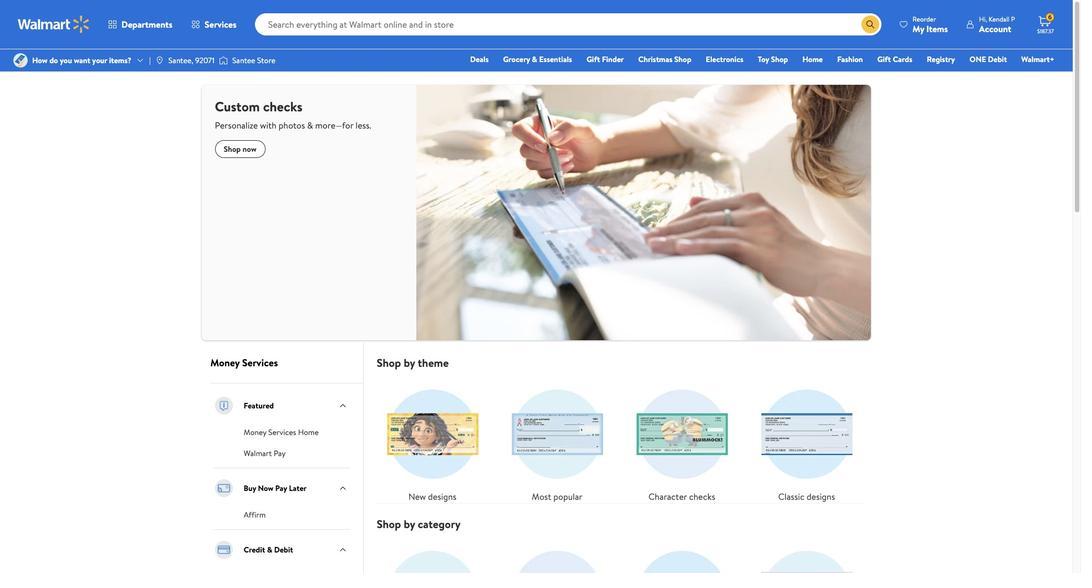 Task type: describe. For each thing, give the bounding box(es) containing it.
your
[[92, 55, 107, 66]]

money services home link
[[244, 426, 319, 438]]

custom checks personalize with photos & more—for less.
[[215, 97, 371, 131]]

p
[[1011, 14, 1015, 24]]

services button
[[182, 11, 246, 38]]

items?
[[109, 55, 131, 66]]

character
[[648, 490, 687, 503]]

buy now pay later image
[[213, 477, 235, 499]]

christmas shop link
[[633, 53, 696, 65]]

& inside 'custom checks personalize with photos & more—for less.'
[[307, 119, 313, 131]]

classic designs link
[[751, 378, 862, 503]]

classic designs
[[778, 490, 835, 503]]

1 vertical spatial home
[[298, 427, 319, 438]]

 image for santee store
[[219, 55, 228, 66]]

walmart pay link
[[244, 447, 286, 459]]

christmas
[[638, 54, 672, 65]]

hi, kendall p account
[[979, 14, 1015, 35]]

shop now
[[224, 144, 257, 155]]

you
[[60, 55, 72, 66]]

essentials
[[539, 54, 572, 65]]

theme
[[418, 355, 449, 370]]

credit & debit
[[244, 544, 293, 555]]

santee store
[[232, 55, 275, 66]]

departments button
[[99, 11, 182, 38]]

gift for gift finder
[[586, 54, 600, 65]]

fashion link
[[832, 53, 868, 65]]

how
[[32, 55, 48, 66]]

Walmart Site-Wide search field
[[255, 13, 881, 35]]

list for shop by category
[[370, 531, 869, 573]]

services for money services
[[242, 356, 278, 370]]

gift cards link
[[872, 53, 917, 65]]

do
[[49, 55, 58, 66]]

affirm
[[244, 509, 266, 520]]

buy now pay later
[[244, 483, 307, 494]]

by for category
[[404, 516, 415, 531]]

gift finder link
[[581, 53, 629, 65]]

new
[[408, 490, 426, 503]]

list for shop by theme
[[370, 370, 869, 503]]

toy shop link
[[753, 53, 793, 65]]

1 horizontal spatial debit
[[988, 54, 1007, 65]]

gift finder
[[586, 54, 624, 65]]

one debit link
[[964, 53, 1012, 65]]

shop for shop by theme
[[377, 355, 401, 370]]

less.
[[356, 119, 371, 131]]

classic
[[778, 490, 804, 503]]

shop right toy
[[771, 54, 788, 65]]

$187.37
[[1037, 27, 1054, 35]]

kendall
[[989, 14, 1010, 24]]

santee, 92071
[[168, 55, 215, 66]]

buy
[[244, 483, 256, 494]]

account
[[979, 22, 1011, 35]]

toy shop
[[758, 54, 788, 65]]

designs for classic designs
[[807, 490, 835, 503]]

6
[[1048, 12, 1052, 22]]

affirm link
[[244, 508, 266, 520]]

departments
[[121, 18, 172, 30]]

most
[[532, 490, 551, 503]]

popular
[[553, 490, 582, 503]]

christmas shop
[[638, 54, 691, 65]]

most popular link
[[501, 378, 613, 503]]

shop by theme
[[377, 355, 449, 370]]

money for money services home
[[244, 427, 267, 438]]

finder
[[602, 54, 624, 65]]

character checks link
[[626, 378, 738, 503]]

fashion
[[837, 54, 863, 65]]

gift for gift cards
[[877, 54, 891, 65]]

 image for how do you want your items?
[[13, 53, 28, 68]]

my
[[913, 22, 924, 35]]

0 vertical spatial home
[[802, 54, 823, 65]]

featured image
[[213, 395, 235, 417]]

search icon image
[[866, 20, 875, 29]]

credit
[[244, 544, 265, 555]]

1 vertical spatial pay
[[275, 483, 287, 494]]

featured
[[244, 400, 274, 411]]

santee
[[232, 55, 255, 66]]



Task type: locate. For each thing, give the bounding box(es) containing it.
2 gift from the left
[[877, 54, 891, 65]]

0 vertical spatial checks
[[263, 97, 303, 116]]

& for essentials
[[532, 54, 537, 65]]

 image right 92071
[[219, 55, 228, 66]]

shop
[[674, 54, 691, 65], [771, 54, 788, 65], [224, 144, 241, 155], [377, 355, 401, 370], [377, 516, 401, 531]]

walmart image
[[18, 16, 90, 33]]

money for money services
[[210, 356, 240, 370]]

store
[[257, 55, 275, 66]]

0 vertical spatial list
[[370, 370, 869, 503]]

checks for character
[[689, 490, 715, 503]]

 image right |
[[155, 56, 164, 65]]

want
[[74, 55, 90, 66]]

1 vertical spatial &
[[307, 119, 313, 131]]

walmart pay
[[244, 448, 286, 459]]

gift left cards
[[877, 54, 891, 65]]

now
[[243, 144, 257, 155]]

& right photos
[[307, 119, 313, 131]]

designs right new
[[428, 490, 456, 503]]

now
[[258, 483, 273, 494]]

home
[[802, 54, 823, 65], [298, 427, 319, 438]]

deals
[[470, 54, 489, 65]]

shop left theme
[[377, 355, 401, 370]]

&
[[532, 54, 537, 65], [307, 119, 313, 131], [267, 544, 272, 555]]

1 vertical spatial services
[[242, 356, 278, 370]]

home link
[[797, 53, 828, 65]]

6 $187.37
[[1037, 12, 1054, 35]]

services inside popup button
[[205, 18, 237, 30]]

2 designs from the left
[[807, 490, 835, 503]]

designs
[[428, 490, 456, 503], [807, 490, 835, 503]]

more—for
[[315, 119, 353, 131]]

money
[[210, 356, 240, 370], [244, 427, 267, 438]]

 image for santee, 92071
[[155, 56, 164, 65]]

1 horizontal spatial gift
[[877, 54, 891, 65]]

debit right one
[[988, 54, 1007, 65]]

santee,
[[168, 55, 193, 66]]

& for debit
[[267, 544, 272, 555]]

checks up photos
[[263, 97, 303, 116]]

services up 92071
[[205, 18, 237, 30]]

shop right the christmas
[[674, 54, 691, 65]]

electronics
[[706, 54, 743, 65]]

character checks
[[648, 490, 715, 503]]

by left theme
[[404, 355, 415, 370]]

0 horizontal spatial debit
[[274, 544, 293, 555]]

cards
[[893, 54, 912, 65]]

reorder
[[913, 14, 936, 24]]

1 horizontal spatial money
[[244, 427, 267, 438]]

1 list from the top
[[370, 370, 869, 503]]

by
[[404, 355, 415, 370], [404, 516, 415, 531]]

0 horizontal spatial  image
[[13, 53, 28, 68]]

0 vertical spatial &
[[532, 54, 537, 65]]

money up walmart
[[244, 427, 267, 438]]

92071
[[195, 55, 215, 66]]

electronics link
[[701, 53, 748, 65]]

how do you want your items?
[[32, 55, 131, 66]]

1 horizontal spatial  image
[[155, 56, 164, 65]]

gift cards
[[877, 54, 912, 65]]

0 vertical spatial pay
[[274, 448, 286, 459]]

shop left now
[[224, 144, 241, 155]]

debit
[[988, 54, 1007, 65], [274, 544, 293, 555]]

checks inside 'custom checks personalize with photos & more—for less.'
[[263, 97, 303, 116]]

gift
[[586, 54, 600, 65], [877, 54, 891, 65]]

 image
[[13, 53, 28, 68], [219, 55, 228, 66], [155, 56, 164, 65]]

reorder my items
[[913, 14, 948, 35]]

debit right credit
[[274, 544, 293, 555]]

1 vertical spatial money
[[244, 427, 267, 438]]

photos
[[279, 119, 305, 131]]

money services home
[[244, 427, 319, 438]]

& right grocery
[[532, 54, 537, 65]]

1 horizontal spatial home
[[802, 54, 823, 65]]

0 horizontal spatial money
[[210, 356, 240, 370]]

personalize
[[215, 119, 258, 131]]

|
[[149, 55, 151, 66]]

designs for new designs
[[428, 490, 456, 503]]

1 vertical spatial by
[[404, 516, 415, 531]]

gift inside 'link'
[[877, 54, 891, 65]]

pay down money services home
[[274, 448, 286, 459]]

0 horizontal spatial designs
[[428, 490, 456, 503]]

new designs link
[[377, 378, 488, 503]]

services
[[205, 18, 237, 30], [242, 356, 278, 370], [268, 427, 296, 438]]

0 horizontal spatial checks
[[263, 97, 303, 116]]

0 vertical spatial money
[[210, 356, 240, 370]]

0 horizontal spatial home
[[298, 427, 319, 438]]

later
[[289, 483, 307, 494]]

pay inside 'walmart pay' link
[[274, 448, 286, 459]]

1 vertical spatial list
[[370, 531, 869, 573]]

2 horizontal spatial  image
[[219, 55, 228, 66]]

money up featured icon
[[210, 356, 240, 370]]

2 list from the top
[[370, 531, 869, 573]]

walmart+
[[1021, 54, 1054, 65]]

designs inside new designs link
[[428, 490, 456, 503]]

list containing new designs
[[370, 370, 869, 503]]

one debit
[[969, 54, 1007, 65]]

most popular
[[532, 490, 582, 503]]

one
[[969, 54, 986, 65]]

pay
[[274, 448, 286, 459], [275, 483, 287, 494]]

0 horizontal spatial &
[[267, 544, 272, 555]]

1 horizontal spatial designs
[[807, 490, 835, 503]]

by for theme
[[404, 355, 415, 370]]

shop for shop now
[[224, 144, 241, 155]]

toy
[[758, 54, 769, 65]]

grocery & essentials
[[503, 54, 572, 65]]

1 designs from the left
[[428, 490, 456, 503]]

1 vertical spatial checks
[[689, 490, 715, 503]]

2 horizontal spatial &
[[532, 54, 537, 65]]

custom
[[215, 97, 260, 116]]

hi,
[[979, 14, 987, 24]]

0 vertical spatial services
[[205, 18, 237, 30]]

shop now link
[[215, 140, 265, 158]]

pay right now
[[275, 483, 287, 494]]

& right credit
[[267, 544, 272, 555]]

list
[[370, 370, 869, 503], [370, 531, 869, 573]]

deals link
[[465, 53, 494, 65]]

2 vertical spatial services
[[268, 427, 296, 438]]

2 vertical spatial &
[[267, 544, 272, 555]]

shop for shop by category
[[377, 516, 401, 531]]

 image left how
[[13, 53, 28, 68]]

checks for custom
[[263, 97, 303, 116]]

grocery & essentials link
[[498, 53, 577, 65]]

registry
[[927, 54, 955, 65]]

new designs
[[408, 490, 456, 503]]

0 vertical spatial debit
[[988, 54, 1007, 65]]

money services
[[210, 356, 278, 370]]

walmart+ link
[[1016, 53, 1059, 65]]

1 horizontal spatial checks
[[689, 490, 715, 503]]

category
[[418, 516, 461, 531]]

1 gift from the left
[[586, 54, 600, 65]]

designs inside classic designs link
[[807, 490, 835, 503]]

1 vertical spatial debit
[[274, 544, 293, 555]]

gift left finder at the top of the page
[[586, 54, 600, 65]]

services up 'walmart pay' link
[[268, 427, 296, 438]]

by down new
[[404, 516, 415, 531]]

1 horizontal spatial &
[[307, 119, 313, 131]]

1 by from the top
[[404, 355, 415, 370]]

designs right classic
[[807, 490, 835, 503]]

walmart
[[244, 448, 272, 459]]

checks right character on the right bottom of the page
[[689, 490, 715, 503]]

credit & debit image
[[213, 539, 235, 561]]

Search search field
[[255, 13, 881, 35]]

2 by from the top
[[404, 516, 415, 531]]

0 vertical spatial by
[[404, 355, 415, 370]]

registry link
[[922, 53, 960, 65]]

services for money services home
[[268, 427, 296, 438]]

with
[[260, 119, 276, 131]]

services up featured
[[242, 356, 278, 370]]

0 horizontal spatial gift
[[586, 54, 600, 65]]

shop by category
[[377, 516, 461, 531]]

shop left category
[[377, 516, 401, 531]]

grocery
[[503, 54, 530, 65]]



Task type: vqa. For each thing, say whether or not it's contained in the screenshot.
Holiday inside the Red and Black Buffalo Plaid Premium Christmas Wrapping Paper, 30 in, 160 Sq. ft., by Holiday Time
no



